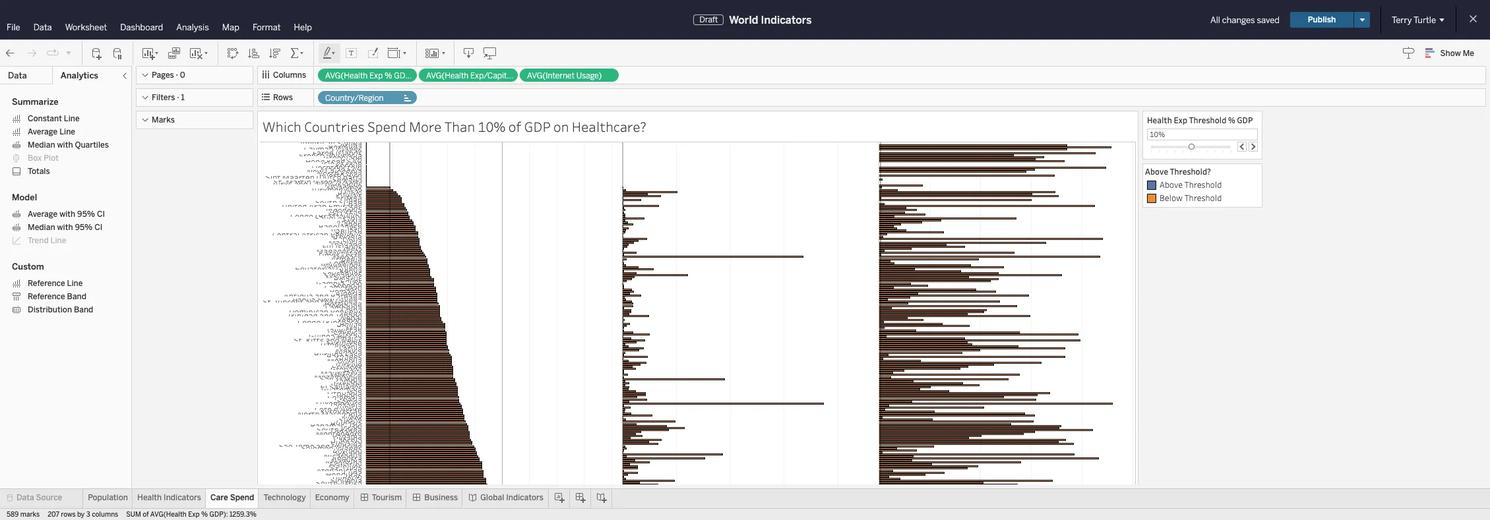 Task type: describe. For each thing, give the bounding box(es) containing it.
quartiles
[[75, 141, 109, 150]]

avg(internet
[[527, 71, 575, 80]]

Botswana, Country/Region. Press Space to toggle selection. Press Escape to go back to the left margin. Use arrow keys to navigate headers text field
[[260, 303, 365, 305]]

exp for avg(health
[[369, 71, 383, 80]]

Estonia, Country/Region. Press Space to toggle selection. Press Escape to go back to the left margin. Use arrow keys to navigate headers text field
[[260, 333, 365, 335]]

Congo (Brazzaville), Country/Region. Press Space to toggle selection. Press Escape to go back to the left margin. Use arrow keys to navigate headers text field
[[260, 215, 365, 217]]

French Polynesia, Country/Region. Press Space to toggle selection. Press Escape to go back to the left margin. Use arrow keys to navigate headers text field
[[260, 154, 365, 156]]

show
[[1441, 49, 1461, 58]]

on
[[554, 117, 569, 136]]

terry turtle
[[1392, 15, 1436, 25]]

Russia, Country/Region. Press Space to toggle selection. Press Escape to go back to the left margin. Use arrow keys to navigate headers text field
[[260, 362, 365, 363]]

Grenada, Country/Region. Press Space to toggle selection. Press Escape to go back to the left margin. Use arrow keys to navigate headers text field
[[260, 368, 365, 370]]

207 rows by 3 columns
[[48, 511, 118, 519]]

constant line
[[28, 114, 80, 123]]

sorted ascending by average of health exp % gdp within country/region image
[[247, 47, 261, 60]]

open and edit this workbook in tableau desktop image
[[484, 47, 497, 60]]

Nepal, Country/Region. Press Space to toggle selection. Press Escape to go back to the left margin. Use arrow keys to navigate headers text field
[[260, 317, 365, 319]]

Puerto Rico, Country/Region. Press Space to toggle selection. Press Escape to go back to the left margin. Use arrow keys to navigate headers text field
[[260, 174, 365, 176]]

columns
[[273, 71, 306, 80]]

marks
[[20, 511, 40, 519]]

Monaco, Country/Region. Press Space to toggle selection. Press Escape to go back to the left margin. Use arrow keys to navigate headers text field
[[260, 256, 365, 258]]

1 horizontal spatial 10%
[[1150, 129, 1165, 139]]

Liechtenstein, Country/Region. Press Space to toggle selection. Press Escape to go back to the left margin. Use arrow keys to navigate headers text field
[[260, 166, 365, 168]]

exp/capita)
[[470, 71, 514, 80]]

reference band
[[28, 292, 86, 301]]

analytics
[[60, 71, 98, 80]]

countries
[[304, 117, 365, 136]]

plot
[[44, 154, 59, 163]]

0 vertical spatial spend
[[367, 117, 406, 136]]

worksheet
[[65, 22, 107, 32]]

line for constant line
[[64, 114, 80, 123]]

trend line
[[28, 236, 66, 245]]

Greenland, Country/Region. Press Space to toggle selection. Press Escape to go back to the left margin. Use arrow keys to navigate headers text field
[[260, 156, 365, 158]]

Burundi, Country/Region. Press Space to toggle selection. Press Escape to go back to the left margin. Use arrow keys to navigate headers text field
[[260, 451, 365, 453]]

Iran, Country/Region. Press Space to toggle selection. Press Escape to go back to the left margin. Use arrow keys to navigate headers text field
[[260, 391, 365, 393]]

Kazakhstan, Country/Region. Press Space to toggle selection. Press Escape to go back to the left margin. Use arrow keys to navigate headers text field
[[260, 252, 365, 254]]

207
[[48, 511, 59, 519]]

draft
[[700, 15, 718, 24]]

Eswatini, Country/Region. Press Space to toggle selection. Press Escape to go back to the left margin. Use arrow keys to navigate headers text field
[[260, 464, 365, 466]]

data guide image
[[1402, 46, 1415, 59]]

collapse image
[[121, 72, 129, 80]]

line for trend line
[[51, 236, 66, 245]]

business
[[424, 493, 458, 503]]

replay animation image
[[46, 47, 59, 60]]

by
[[77, 511, 85, 519]]

data source
[[16, 493, 62, 503]]

sum
[[126, 511, 141, 519]]

Antigua and Barbuda, Country/Region. Press Space to toggle selection. Press Escape to go back to the left margin. Use arrow keys to navigate headers text field
[[260, 295, 365, 297]]

Cayman Islands, Country/Region. Press Space to toggle selection. Press Escape to go back to the left margin. Use arrow keys to navigate headers text field
[[260, 148, 365, 150]]

St. Kitts and Nevis, Country/Region. Press Space to toggle selection. Press Escape to go back to the left margin. Use arrow keys to navigate headers text field
[[260, 339, 365, 342]]

Honduras, Country/Region. Press Space to toggle selection. Press Escape to go back to the left margin. Use arrow keys to navigate headers text field
[[260, 474, 365, 476]]

North Macedonia, Country/Region. Press Space to toggle selection. Press Escape to go back to the left margin. Use arrow keys to navigate headers text field
[[260, 413, 365, 415]]

Poland, Country/Region. Press Space to toggle selection. Press Escape to go back to the left margin. Use arrow keys to navigate headers text field
[[260, 394, 365, 396]]

redo image
[[25, 47, 38, 60]]

Yemen, Country/Region. Press Space to toggle selection. Press Escape to go back to the left margin. Use arrow keys to navigate headers text field
[[260, 319, 365, 321]]

totals
[[28, 167, 50, 176]]

South Sudan, Country/Region. Press Space to toggle selection. Press Escape to go back to the left margin. Use arrow keys to navigate headers text field
[[260, 201, 365, 203]]

1259.3%
[[229, 511, 257, 519]]

Sint Maarten (Dutch part), Country/Region. Press Space to toggle selection. Press Escape to go back to the left margin. Use arrow keys to navigate headers text field
[[260, 176, 365, 179]]

more
[[409, 117, 442, 136]]

Egypt, Country/Region. Press Space to toggle selection. Press Escape to go back to the left margin. Use arrow keys to navigate headers text field
[[260, 280, 365, 282]]

Mexico, Country/Region. Press Space to toggle selection. Press Escape to go back to the left margin. Use arrow keys to navigate headers text field
[[260, 350, 365, 352]]

world indicators
[[729, 14, 812, 26]]

Maldives, Country/Region. Press Space to toggle selection. Press Escape to go back to the left margin. Use arrow keys to navigate headers text field
[[260, 466, 365, 468]]

duplicate image
[[168, 47, 181, 60]]

average line
[[28, 127, 75, 137]]

95% for median with 95% ci
[[75, 223, 93, 232]]

with for average with 95% ci
[[59, 210, 75, 219]]

marks. press enter to open the view data window.. use arrow keys to navigate data visualization elements. image
[[365, 142, 1136, 520]]

Guam, Country/Region. Press Space to toggle selection. Press Escape to go back to the left margin. Use arrow keys to navigate headers text field
[[260, 158, 365, 160]]

show me
[[1441, 49, 1474, 58]]

Guinea, Country/Region. Press Space to toggle selection. Press Escape to go back to the left margin. Use arrow keys to navigate headers text field
[[260, 358, 365, 360]]

saved
[[1257, 15, 1280, 25]]

box plot
[[28, 154, 59, 163]]

Suriname, Country/Region. Press Space to toggle selection. Press Escape to go back to the left margin. Use arrow keys to navigate headers text field
[[260, 342, 365, 344]]

Bangladesh, Country/Region. Press Space to toggle selection. Press Escape to go back to the left margin. Use arrow keys to navigate headers text field
[[260, 226, 365, 228]]

Israel, Country/Region. Press Space to toggle selection. Press Escape to go back to the left margin. Use arrow keys to navigate headers text field
[[260, 427, 365, 429]]

Bahamas, The, Country/Region. Press Space to toggle selection. Press Escape to go back to the left margin. Use arrow keys to navigate headers text field
[[260, 425, 365, 427]]

summarize
[[12, 97, 58, 107]]

replay animation image
[[65, 48, 73, 56]]

show/hide cards image
[[425, 47, 446, 60]]

terry
[[1392, 15, 1412, 25]]

Cote d'Ivoire, Country/Region. Press Space to toggle selection. Press Escape to go back to the left margin. Use arrow keys to navigate headers text field
[[260, 408, 365, 410]]

El Salvador, Country/Region. Press Space to toggle selection. Press Escape to go back to the left margin. Use arrow keys to navigate headers text field
[[260, 386, 365, 389]]

health for health indicators
[[137, 493, 162, 503]]

· for filters
[[177, 93, 179, 102]]

Montenegro, Country/Region. Press Space to toggle selection. Press Escape to go back to the left margin. Use arrow keys to navigate headers text field
[[260, 433, 365, 435]]

band for distribution band
[[74, 305, 93, 315]]

Tanzania, Country/Region. Press Space to toggle selection. Press Escape to go back to the left margin. Use arrow keys to navigate headers text field
[[260, 404, 365, 406]]

technology
[[264, 493, 306, 503]]

country/region
[[325, 94, 384, 103]]

new worksheet image
[[141, 47, 160, 60]]

Guinea-Bissau, Country/Region. Press Space to toggle selection. Press Escape to go back to the left margin. Use arrow keys to navigate headers text field
[[260, 335, 365, 337]]

589
[[7, 511, 19, 519]]

Trinidad and Tobago, Country/Region. Press Space to toggle selection. Press Escape to go back to the left margin. Use arrow keys to navigate headers text field
[[260, 315, 365, 317]]

show me button
[[1419, 43, 1486, 63]]

Laos, Country/Region. Press Space to toggle selection. Press Escape to go back to the left margin. Use arrow keys to navigate headers text field
[[260, 207, 365, 209]]

Tonga, Country/Region. Press Space to toggle selection. Press Escape to go back to the left margin. Use arrow keys to navigate headers text field
[[260, 313, 365, 315]]

pages
[[152, 71, 174, 80]]

Burkina Faso, Country/Region. Press Space to toggle selection. Press Escape to go back to the left margin. Use arrow keys to navigate headers text field
[[260, 354, 365, 356]]

Chad, Country/Region. Press Space to toggle selection. Press Escape to go back to the left margin. Use arrow keys to navigate headers text field
[[260, 203, 365, 205]]

analysis
[[176, 22, 209, 32]]

0
[[180, 71, 185, 80]]

model
[[12, 193, 37, 203]]

format workbook image
[[366, 47, 379, 60]]

Djibouti, Country/Region. Press Space to toggle selection. Press Escape to go back to the left margin. Use arrow keys to navigate headers text field
[[260, 478, 365, 480]]

Saudi Arabia, Country/Region. Press Space to toggle selection. Press Escape to go back to the left margin. Use arrow keys to navigate headers text field
[[260, 217, 365, 219]]

1 horizontal spatial %
[[385, 71, 392, 80]]

Madagascar, Country/Region. Press Space to toggle selection. Press Escape to go back to the left margin. Use arrow keys to navigate headers text field
[[260, 250, 365, 252]]

Lithuania, Country/Region. Press Space to toggle selection. Press Escape to go back to the left margin. Use arrow keys to navigate headers text field
[[260, 393, 365, 394]]

Mauritania, Country/Region. Press Space to toggle selection. Press Escape to go back to the left margin. Use arrow keys to navigate headers text field
[[260, 372, 365, 374]]

Lebanon, Country/Region. Press Space to toggle selection. Press Escape to go back to the left margin. Use arrow keys to navigate headers text field
[[260, 431, 365, 433]]

clear sheet image
[[189, 47, 210, 60]]

avg(health for avg(health exp % gdp)
[[325, 71, 368, 80]]

band for reference band
[[67, 292, 86, 301]]

population
[[88, 493, 128, 503]]

publish
[[1308, 15, 1336, 24]]

ci for median with 95% ci
[[95, 223, 103, 232]]

Slovenia, Country/Region. Press Space to toggle selection. Press Escape to go back to the left margin. Use arrow keys to navigate headers text field
[[260, 480, 365, 482]]

download image
[[462, 47, 476, 60]]

0 horizontal spatial gdp
[[524, 117, 551, 136]]

Singapore, Country/Region. Press Space to toggle selection. Press Escape to go back to the left margin. Use arrow keys to navigate headers text field
[[260, 274, 365, 276]]

which countries spend more than 10% of gdp on healthcare?
[[263, 117, 646, 136]]

Uzbekistan, Country/Region. Press Space to toggle selection. Press Escape to go back to the left margin. Use arrow keys to navigate headers text field
[[260, 344, 365, 346]]

source
[[36, 493, 62, 503]]

above for above threshold?
[[1145, 166, 1168, 177]]

Papua New Guinea, Country/Region. Press Space to toggle selection. Press Escape to go back to the left margin. Use arrow keys to navigate headers text field
[[260, 299, 365, 301]]

trend
[[28, 236, 49, 245]]

rows
[[61, 511, 76, 519]]

average for average line
[[28, 127, 58, 137]]

changes
[[1222, 15, 1255, 25]]

Myanmar, Country/Region. Press Space to toggle selection. Press Escape to go back to the left margin. Use arrow keys to navigate headers text field
[[260, 187, 365, 189]]

Kosovo, Country/Region. Press Space to toggle selection. Press Escape to go back to the left margin. Use arrow keys to navigate headers text field
[[260, 164, 365, 166]]

rows
[[273, 93, 293, 102]]

median with quartiles
[[28, 141, 109, 150]]

St. Martin (French part), Country/Region. Press Space to toggle selection. Press Escape to go back to the left margin. Use arrow keys to navigate headers text field
[[260, 181, 365, 183]]

me
[[1463, 49, 1474, 58]]

publish button
[[1290, 12, 1354, 28]]

Ukraine, Country/Region. Press Space to toggle selection. Press Escape to go back to the left margin. Use arrow keys to navigate headers text field
[[260, 437, 365, 439]]

Morocco, Country/Region. Press Space to toggle selection. Press Escape to go back to the left margin. Use arrow keys to navigate headers text field
[[260, 374, 365, 376]]

South Africa, Country/Region. Press Space to toggle selection. Press Escape to go back to the left margin. Use arrow keys to navigate headers text field
[[260, 482, 365, 484]]

Dominica, Country/Region. Press Space to toggle selection. Press Escape to go back to the left margin. Use arrow keys to navigate headers text field
[[260, 331, 365, 333]]

median with 95% ci
[[28, 223, 103, 232]]

Gambia, The, Country/Region. Press Space to toggle selection. Press Escape to go back to the left margin. Use arrow keys to navigate headers text field
[[260, 282, 365, 284]]

Hong Kong SAR, Country/Region. Press Space to toggle selection. Press Escape to go back to the left margin. Use arrow keys to navigate headers text field
[[260, 160, 365, 162]]

95% for average with 95% ci
[[77, 210, 95, 219]]

with for median with quartiles
[[57, 141, 73, 150]]

totals image
[[290, 47, 305, 60]]

show mark labels image
[[345, 47, 358, 60]]

box
[[28, 154, 42, 163]]

dashboard
[[120, 22, 163, 32]]

healthcare?
[[572, 117, 646, 136]]

gdp):
[[210, 511, 228, 519]]

file
[[7, 22, 20, 32]]

1 vertical spatial %
[[1228, 115, 1235, 125]]

sorted descending by average of health exp % gdp within country/region image
[[268, 47, 282, 60]]

marks
[[152, 115, 175, 125]]

highlight image
[[322, 47, 337, 60]]

Vanuatu, Country/Region. Press Space to toggle selection. Press Escape to go back to the left margin. Use arrow keys to navigate headers text field
[[260, 230, 365, 232]]

Azerbaijan, Country/Region. Press Space to toggle selection. Press Escape to go back to the left margin. Use arrow keys to navigate headers text field
[[260, 305, 365, 307]]

2 vertical spatial exp
[[188, 511, 200, 519]]

589 marks
[[7, 511, 40, 519]]

Sudan, Country/Region. Press Space to toggle selection. Press Escape to go back to the left margin. Use arrow keys to navigate headers text field
[[260, 419, 365, 421]]

Isle of Man, Country/Region. Press Space to toggle selection. Press Escape to go back to the left margin. Use arrow keys to navigate headers text field
[[260, 162, 365, 164]]

1
[[181, 93, 185, 102]]

Sao Tome and Principe, Country/Region. Press Space to toggle selection. Press Escape to go back to the left margin. Use arrow keys to navigate headers text field
[[260, 445, 365, 447]]

ci for average with 95% ci
[[97, 210, 105, 219]]

Afghanistan, Country/Region. Press Space to toggle selection. Press Escape to go back to the left margin. Use arrow keys to navigate headers text field
[[260, 470, 365, 472]]

Fiji Islands, Country/Region. Press Space to toggle selection. Press Escape to go back to the left margin. Use arrow keys to navigate headers text field
[[260, 245, 365, 248]]



Task type: vqa. For each thing, say whether or not it's contained in the screenshot.
the Box Plot
yes



Task type: locate. For each thing, give the bounding box(es) containing it.
San Marino, Country/Region. Press Space to toggle selection. Press Escape to go back to the left margin. Use arrow keys to navigate headers text field
[[260, 378, 365, 380]]

reference line
[[28, 279, 83, 288]]

·
[[176, 71, 178, 80], [177, 93, 179, 102]]

Bolivia, Country/Region. Press Space to toggle selection. Press Escape to go back to the left margin. Use arrow keys to navigate headers text field
[[260, 325, 365, 327]]

exp down format workbook icon
[[369, 71, 383, 80]]

indicators for world indicators
[[761, 14, 812, 26]]

average down model
[[28, 210, 58, 219]]

Luxembourg, Country/Region. Press Space to toggle selection. Press Escape to go back to the left margin. Use arrow keys to navigate headers text field
[[260, 402, 365, 404]]

Jamaica, Country/Region. Press Space to toggle selection. Press Escape to go back to the left margin. Use arrow keys to navigate headers text field
[[260, 337, 365, 339]]

avg(health
[[325, 71, 368, 80], [426, 71, 469, 80], [150, 511, 187, 519]]

which
[[263, 117, 301, 136]]

above threshold?
[[1145, 166, 1211, 177]]

Belize, Country/Region. Press Space to toggle selection. Press Escape to go back to the left margin. Use arrow keys to navigate headers text field
[[260, 323, 365, 325]]

2 horizontal spatial indicators
[[761, 14, 812, 26]]

gdp
[[1237, 115, 1253, 125], [524, 117, 551, 136]]

band
[[67, 292, 86, 301], [74, 305, 93, 315]]

data up 589 marks
[[16, 493, 34, 503]]

health exp threshold % gdp
[[1147, 115, 1253, 125]]

Latvia, Country/Region. Press Space to toggle selection. Press Escape to go back to the left margin. Use arrow keys to navigate headers text field
[[260, 348, 365, 350]]

pages · 0
[[152, 71, 185, 80]]

above
[[1145, 166, 1168, 177], [1160, 179, 1183, 190]]

of left on
[[508, 117, 521, 136]]

line up reference band
[[67, 279, 83, 288]]

0 vertical spatial reference
[[28, 279, 65, 288]]

Thailand, Country/Region. Press Space to toggle selection. Press Escape to go back to the left margin. Use arrow keys to navigate headers text field
[[260, 243, 365, 245]]

above threshold
[[1160, 179, 1222, 190]]

1 vertical spatial average
[[28, 210, 58, 219]]

Cambodia, Country/Region. Press Space to toggle selection. Press Escape to go back to the left margin. Use arrow keys to navigate headers text field
[[260, 307, 365, 309]]

Nicaragua, Country/Region. Press Space to toggle selection. Press Escape to go back to the left margin. Use arrow keys to navigate headers text field
[[260, 455, 365, 457]]

Gabon, Country/Region. Press Space to toggle selection. Press Escape to go back to the left margin. Use arrow keys to navigate headers text field
[[260, 223, 365, 226]]

1 vertical spatial ·
[[177, 93, 179, 102]]

1 vertical spatial above
[[1160, 179, 1183, 190]]

0 horizontal spatial exp
[[188, 511, 200, 519]]

2 vertical spatial with
[[57, 223, 73, 232]]

Congo (Kinshasa), Country/Region. Press Space to toggle selection. Press Escape to go back to the left margin. Use arrow keys to navigate headers text field
[[260, 321, 365, 323]]

Bhutan, Country/Region. Press Space to toggle selection. Press Escape to go back to the left margin. Use arrow keys to navigate headers text field
[[260, 232, 365, 234]]

0 vertical spatial data
[[33, 22, 52, 32]]

with down average with 95% ci
[[57, 223, 73, 232]]

Bahrain, Country/Region. Press Space to toggle selection. Press Escape to go back to the left margin. Use arrow keys to navigate headers text field
[[260, 237, 365, 239]]

threshold for above threshold
[[1185, 179, 1222, 190]]

10% up the above threshold?
[[1150, 129, 1165, 139]]

1 horizontal spatial avg(health
[[325, 71, 368, 80]]

avg(health for avg(health exp/capita)
[[426, 71, 469, 80]]

0 vertical spatial above
[[1145, 166, 1168, 177]]

2 horizontal spatial avg(health
[[426, 71, 469, 80]]

0 vertical spatial median
[[28, 141, 55, 150]]

line up average line
[[64, 114, 80, 123]]

below threshold
[[1160, 193, 1222, 203]]

average down constant
[[28, 127, 58, 137]]

median for median with quartiles
[[28, 141, 55, 150]]

data
[[33, 22, 52, 32], [8, 71, 27, 80], [16, 493, 34, 503]]

reference
[[28, 279, 65, 288], [28, 292, 65, 301]]

threshold down above threshold option
[[1185, 193, 1222, 203]]

0 vertical spatial exp
[[369, 71, 383, 80]]

India, Country/Region. Press Space to toggle selection. Press Escape to go back to the left margin. Use arrow keys to navigate headers text field
[[260, 248, 365, 250]]

fit image
[[387, 47, 408, 60]]

indicators for global indicators
[[506, 493, 544, 503]]

0 horizontal spatial indicators
[[164, 493, 201, 503]]

· left 1
[[177, 93, 179, 102]]

Aruba, Country/Region. Press Space to toggle selection. Press Escape to go back to the left margin. Use arrow keys to navigate headers text field
[[260, 144, 365, 146]]

health up sum at the bottom left
[[137, 493, 162, 503]]

Nigeria, Country/Region. Press Space to toggle selection. Press Escape to go back to the left margin. Use arrow keys to navigate headers text field
[[260, 352, 365, 354]]

avg(health down show/hide cards image
[[426, 71, 469, 80]]

median for median with 95% ci
[[28, 223, 55, 232]]

Mongolia, Country/Region. Press Space to toggle selection. Press Escape to go back to the left margin. Use arrow keys to navigate headers text field
[[260, 360, 365, 362]]

average
[[28, 127, 58, 137], [28, 210, 58, 219]]

95% up the median with 95% ci
[[77, 210, 95, 219]]

with for median with 95% ci
[[57, 223, 73, 232]]

2 vertical spatial threshold
[[1185, 193, 1222, 203]]

line down the median with 95% ci
[[51, 236, 66, 245]]

exp up the above threshold?
[[1174, 115, 1188, 125]]

indicators right 'global'
[[506, 493, 544, 503]]

above for above threshold
[[1160, 179, 1183, 190]]

with down average line
[[57, 141, 73, 150]]

indicators right world
[[761, 14, 812, 26]]

Comoros, Country/Region. Press Space to toggle selection. Press Escape to go back to the left margin. Use arrow keys to navigate headers text field
[[260, 262, 365, 264]]

global indicators
[[480, 493, 544, 503]]

Cameroon, Country/Region. Press Space to toggle selection. Press Escape to go back to the left margin. Use arrow keys to navigate headers text field
[[260, 286, 365, 288]]

average for average with 95% ci
[[28, 210, 58, 219]]

1 vertical spatial ci
[[95, 223, 103, 232]]

undo image
[[4, 47, 17, 60]]

Armenia, Country/Region. Press Space to toggle selection. Press Escape to go back to the left margin. Use arrow keys to navigate headers text field
[[260, 258, 365, 260]]

Qatar, Country/Region. Press Space to toggle selection. Press Escape to go back to the left margin. Use arrow keys to navigate headers text field
[[260, 191, 365, 193]]

usage)
[[576, 71, 602, 80]]

2 vertical spatial data
[[16, 493, 34, 503]]

Uruguay, Country/Region. Press Space to toggle selection. Press Escape to go back to the left margin. Use arrow keys to navigate headers text field
[[260, 484, 365, 486]]

1 vertical spatial median
[[28, 223, 55, 232]]

Central African Republic, Country/Region. Press Space to toggle selection. Press Escape to go back to the left margin. Use arrow keys to navigate headers text field
[[260, 234, 365, 236]]

Venezuela, Country/Region. Press Space to toggle selection. Press Escape to go back to the left margin. Use arrow keys to navigate headers text field
[[260, 266, 365, 268]]

health exp threshold % gdp slider
[[1188, 144, 1194, 150]]

0 vertical spatial of
[[508, 117, 521, 136]]

Macao SAR, Country/Region. Press Space to toggle selection. Press Escape to go back to the left margin. Use arrow keys to navigate headers text field
[[260, 168, 365, 170]]

0 vertical spatial threshold
[[1189, 115, 1227, 125]]

distribution
[[28, 305, 72, 315]]

columns
[[92, 511, 118, 519]]

line up the median with quartiles
[[59, 127, 75, 137]]

Hungary, Country/Region. Press Space to toggle selection. Press Escape to go back to the left margin. Use arrow keys to navigate headers text field
[[260, 441, 365, 443]]

avg(health exp/capita)
[[426, 71, 514, 80]]

0 vertical spatial %
[[385, 71, 392, 80]]

below
[[1160, 193, 1183, 203]]

1 horizontal spatial gdp
[[1237, 115, 1253, 125]]

China, Country/Region. Press Space to toggle selection. Press Escape to go back to the left margin. Use arrow keys to navigate headers text field
[[260, 309, 365, 311]]

Guatemala, Country/Region. Press Space to toggle selection. Press Escape to go back to the left margin. Use arrow keys to navigate headers text field
[[260, 389, 365, 391]]

data up replay animation image on the top of page
[[33, 22, 52, 32]]

reference for reference line
[[28, 279, 65, 288]]

median up trend
[[28, 223, 55, 232]]

0 horizontal spatial 10%
[[478, 117, 506, 136]]

care
[[210, 493, 228, 503]]

Cyprus, Country/Region. Press Space to toggle selection. Press Escape to go back to the left margin. Use arrow keys to navigate headers text field
[[260, 421, 365, 423]]

gdp)
[[394, 71, 414, 80]]

Bermuda, Country/Region. Press Space to toggle selection. Press Escape to go back to the left margin. Use arrow keys to navigate headers text field
[[260, 146, 365, 148]]

Panama, Country/Region. Press Space to toggle selection. Press Escape to go back to the left margin. Use arrow keys to navigate headers text field
[[260, 435, 365, 437]]

Belarus, Country/Region. Press Space to toggle selection. Press Escape to go back to the left margin. Use arrow keys to navigate headers text field
[[260, 278, 365, 280]]

Togo, Country/Region. Press Space to toggle selection. Press Escape to go back to the left margin. Use arrow keys to navigate headers text field
[[260, 476, 365, 478]]

2 median from the top
[[28, 223, 55, 232]]

1 horizontal spatial indicators
[[506, 493, 544, 503]]

2 vertical spatial %
[[201, 511, 208, 519]]

of
[[508, 117, 521, 136], [143, 511, 149, 519]]

above threshold option
[[1145, 179, 1260, 192]]

1 vertical spatial reference
[[28, 292, 65, 301]]

Kyrgyzstan, Country/Region. Press Space to toggle selection. Press Escape to go back to the left margin. Use arrow keys to navigate headers text field
[[260, 410, 365, 413]]

health
[[1147, 115, 1172, 125], [137, 493, 162, 503]]

Barbados, Country/Region. Press Space to toggle selection. Press Escape to go back to the left margin. Use arrow keys to navigate headers text field
[[260, 356, 365, 358]]

median
[[28, 141, 55, 150], [28, 223, 55, 232]]

indicators
[[761, 14, 812, 26], [164, 493, 201, 503], [506, 493, 544, 503]]

Curacao, Country/Region. Press Space to toggle selection. Press Escape to go back to the left margin. Use arrow keys to navigate headers text field
[[260, 150, 365, 152]]

with up the median with 95% ci
[[59, 210, 75, 219]]

Czechia, Country/Region. Press Space to toggle selection. Press Escape to go back to the left margin. Use arrow keys to navigate headers text field
[[260, 439, 365, 441]]

exp for health
[[1174, 115, 1188, 125]]

spend up 1259.3%
[[230, 493, 254, 503]]

avg(internet usage)
[[527, 71, 602, 80]]

avg(health down health indicators
[[150, 511, 187, 519]]

Timor-Leste, Country/Region. Press Space to toggle selection. Press Escape to go back to the left margin. Use arrow keys to navigate headers text field
[[260, 254, 365, 256]]

reference for reference band
[[28, 292, 65, 301]]

tourism
[[372, 493, 402, 503]]

Uganda, Country/Region. Press Space to toggle selection. Press Escape to go back to the left margin. Use arrow keys to navigate headers text field
[[260, 449, 365, 451]]

Faroe Islands, Country/Region. Press Space to toggle selection. Press Escape to go back to the left margin. Use arrow keys to navigate headers text field
[[260, 152, 365, 154]]

world
[[729, 14, 758, 26]]

below threshold option
[[1145, 192, 1260, 205]]

map
[[222, 22, 239, 32]]

1 vertical spatial spend
[[230, 493, 254, 503]]

Dominican Republic, Country/Region. Press Space to toggle selection. Press Escape to go back to the left margin. Use arrow keys to navigate headers text field
[[260, 311, 365, 313]]

0 horizontal spatial of
[[143, 511, 149, 519]]

spend left the more
[[367, 117, 406, 136]]

Colombia, Country/Region. Press Space to toggle selection. Press Escape to go back to the left margin. Use arrow keys to navigate headers text field
[[260, 396, 365, 398]]

Türkiye, Country/Region. Press Space to toggle selection. Press Escape to go back to the left margin. Use arrow keys to navigate headers text field
[[260, 363, 365, 366]]

Mozambique, Country/Region. Press Space to toggle selection. Press Escape to go back to the left margin. Use arrow keys to navigate headers text field
[[260, 376, 365, 378]]

Samoa, Country/Region. Press Space to toggle selection. Press Escape to go back to the left margin. Use arrow keys to navigate headers text field
[[260, 400, 365, 402]]

filters · 1
[[152, 93, 185, 102]]

care spend
[[210, 493, 254, 503]]

exp left gdp):
[[188, 511, 200, 519]]

Kenya, Country/Region. Press Space to toggle selection. Press Escape to go back to the left margin. Use arrow keys to navigate headers text field
[[260, 270, 365, 272]]

health for health exp threshold % gdp
[[1147, 115, 1172, 125]]

1 reference from the top
[[28, 279, 65, 288]]

distribution band
[[28, 305, 93, 315]]

threshold up health exp threshold % gdp slider on the right
[[1189, 115, 1227, 125]]

median up box plot
[[28, 141, 55, 150]]

indicators up sum of avg(health exp % gdp): 1259.3%
[[164, 493, 201, 503]]

0 vertical spatial 95%
[[77, 210, 95, 219]]

Somalia, Country/Region. Press Space to toggle selection. Press Escape to go back to the left margin. Use arrow keys to navigate headers text field
[[260, 179, 365, 181]]

Argentina, Country/Region. Press Space to toggle selection. Press Escape to go back to the left margin. Use arrow keys to navigate headers text field
[[260, 462, 365, 464]]

0 vertical spatial ci
[[97, 210, 105, 219]]

%
[[385, 71, 392, 80], [1228, 115, 1235, 125], [201, 511, 208, 519]]

1 horizontal spatial spend
[[367, 117, 406, 136]]

avg(health exp % gdp)
[[325, 71, 414, 80]]

1 horizontal spatial health
[[1147, 115, 1172, 125]]

threshold for below threshold
[[1185, 193, 1222, 203]]

band up the distribution band
[[67, 292, 86, 301]]

95% down average with 95% ci
[[75, 223, 93, 232]]

10%
[[478, 117, 506, 136], [1150, 129, 1165, 139]]

3
[[86, 511, 90, 519]]

New Caledonia, Country/Region. Press Space to toggle selection. Press Escape to go back to the left margin. Use arrow keys to navigate headers text field
[[260, 170, 365, 172]]

Pakistan, Country/Region. Press Space to toggle selection. Press Escape to go back to the left margin. Use arrow keys to navigate headers text field
[[260, 211, 365, 213]]

pause auto updates image
[[111, 47, 125, 60]]

band down reference band
[[74, 305, 93, 315]]

data down undo image
[[8, 71, 27, 80]]

exp
[[369, 71, 383, 80], [1174, 115, 1188, 125], [188, 511, 200, 519]]

health indicators
[[137, 493, 201, 503]]

of right sum at the bottom left
[[143, 511, 149, 519]]

Eritrea, Country/Region. Press Space to toggle selection. Press Escape to go back to the left margin. Use arrow keys to navigate headers text field
[[260, 197, 365, 199]]

turtle
[[1414, 15, 1436, 25]]

Oman, Country/Region. Press Space to toggle selection. Press Escape to go back to the left margin. Use arrow keys to navigate headers text field
[[260, 199, 365, 201]]

threshold up below threshold option
[[1185, 179, 1222, 190]]

95%
[[77, 210, 95, 219], [75, 223, 93, 232]]

ci up the median with 95% ci
[[97, 210, 105, 219]]

Slovakia, Country/Region. Press Space to toggle selection. Press Escape to go back to the left margin. Use arrow keys to navigate headers text field
[[260, 443, 365, 445]]

1 vertical spatial of
[[143, 511, 149, 519]]

1 average from the top
[[28, 127, 58, 137]]

all
[[1210, 15, 1220, 25]]

Malaysia, Country/Region. Press Space to toggle selection. Press Escape to go back to the left margin. Use arrow keys to navigate headers text field
[[260, 241, 365, 243]]

avg(health down show mark labels icon
[[325, 71, 368, 80]]

St. Lucia, Country/Region. Press Space to toggle selection. Press Escape to go back to the left margin. Use arrow keys to navigate headers text field
[[260, 468, 365, 470]]

Namibia, Country/Region. Press Space to toggle selection. Press Escape to go back to the left margin. Use arrow keys to navigate headers text field
[[260, 460, 365, 462]]

1 vertical spatial 95%
[[75, 223, 93, 232]]

1 horizontal spatial of
[[508, 117, 521, 136]]

1 vertical spatial health
[[137, 493, 162, 503]]

1 vertical spatial exp
[[1174, 115, 1188, 125]]

Cuba, Country/Region. Press Space to toggle selection. Press Escape to go back to the left margin. Use arrow keys to navigate headers text field
[[260, 472, 365, 474]]

Kuwait, Country/Region. Press Space to toggle selection. Press Escape to go back to the left margin. Use arrow keys to navigate headers text field
[[260, 195, 365, 197]]

threshold
[[1189, 115, 1227, 125], [1185, 179, 1222, 190], [1185, 193, 1222, 203]]

Niger, Country/Region. Press Space to toggle selection. Press Escape to go back to the left margin. Use arrow keys to navigate headers text field
[[260, 417, 365, 419]]

new data source image
[[90, 47, 104, 60]]

Ireland, Country/Region. Press Space to toggle selection. Press Escape to go back to the left margin. Use arrow keys to navigate headers text field
[[260, 453, 365, 455]]

2 horizontal spatial %
[[1228, 115, 1235, 125]]

1 vertical spatial threshold
[[1185, 179, 1222, 190]]

1 horizontal spatial exp
[[369, 71, 383, 80]]

0 horizontal spatial %
[[201, 511, 208, 519]]

Solomon Islands, Country/Region. Press Space to toggle selection. Press Escape to go back to the left margin. Use arrow keys to navigate headers text field
[[260, 447, 365, 449]]

Ghana, Country/Region. Press Space to toggle selection. Press Escape to go back to the left margin. Use arrow keys to navigate headers text field
[[260, 297, 365, 299]]

Tajikistan, Country/Region. Press Space to toggle selection. Press Escape to go back to the left margin. Use arrow keys to navigate headers text field
[[260, 329, 365, 331]]

line for reference line
[[67, 279, 83, 288]]

filters
[[152, 93, 175, 102]]

0 horizontal spatial avg(health
[[150, 511, 187, 519]]

1 median from the top
[[28, 141, 55, 150]]

1 vertical spatial data
[[8, 71, 27, 80]]

economy
[[315, 493, 350, 503]]

constant
[[28, 114, 62, 123]]

2 horizontal spatial exp
[[1174, 115, 1188, 125]]

above inside option
[[1160, 179, 1183, 190]]

0 vertical spatial ·
[[176, 71, 178, 80]]

Croatia, Country/Region. Press Space to toggle selection. Press Escape to go back to the left margin. Use arrow keys to navigate headers text field
[[260, 398, 365, 400]]

Albania, Country/Region. Press Space to toggle selection. Press Escape to go back to the left margin. Use arrow keys to navigate headers text field
[[260, 346, 365, 348]]

Indonesia, Country/Region. Press Space to toggle selection. Press Escape to go back to the left margin. Use arrow keys to navigate headers text field
[[260, 209, 365, 211]]

1 vertical spatial with
[[59, 210, 75, 219]]

format
[[253, 22, 281, 32]]

American Samoa, Country/Region. Press Space to toggle selection. Press Escape to go back to the left margin. Use arrow keys to navigate headers text field
[[260, 142, 365, 144]]

threshold?
[[1170, 166, 1211, 177]]

0 horizontal spatial health
[[137, 493, 162, 503]]

ci
[[97, 210, 105, 219], [95, 223, 103, 232]]

reference up distribution
[[28, 292, 65, 301]]

0 vertical spatial band
[[67, 292, 86, 301]]

1 vertical spatial band
[[74, 305, 93, 315]]

reference up reference band
[[28, 279, 65, 288]]

0 horizontal spatial spend
[[230, 493, 254, 503]]

custom
[[12, 262, 44, 272]]

2 average from the top
[[28, 210, 58, 219]]

global
[[480, 493, 504, 503]]

than
[[444, 117, 475, 136]]

South Korea, Country/Region. Press Space to toggle selection. Press Escape to go back to the left margin. Use arrow keys to navigate headers text field
[[260, 429, 365, 431]]

indicators for health indicators
[[164, 493, 201, 503]]

help
[[294, 22, 312, 32]]

sum of avg(health exp % gdp): 1259.3%
[[126, 511, 257, 519]]

· left 0
[[176, 71, 178, 80]]

Zimbabwe, Country/Region. Press Space to toggle selection. Press Escape to go back to the left margin. Use arrow keys to navigate headers text field
[[260, 185, 365, 187]]

swap rows and columns image
[[226, 47, 239, 60]]

all changes saved
[[1210, 15, 1280, 25]]

ci down average with 95% ci
[[95, 223, 103, 232]]

United Arab Emirates, Country/Region. Press Space to toggle selection. Press Escape to go back to the left margin. Use arrow keys to navigate headers text field
[[260, 205, 365, 207]]

Romania, Country/Region. Press Space to toggle selection. Press Escape to go back to the left margin. Use arrow keys to navigate headers text field
[[260, 290, 365, 292]]

2 reference from the top
[[28, 292, 65, 301]]

Chile, Country/Region. Press Space to toggle selection. Press Escape to go back to the left margin. Use arrow keys to navigate headers text field
[[260, 415, 365, 417]]

10% right than
[[478, 117, 506, 136]]

health up the above threshold?
[[1147, 115, 1172, 125]]

· for pages
[[176, 71, 178, 80]]

0 vertical spatial with
[[57, 141, 73, 150]]

line for average line
[[59, 127, 75, 137]]

St. Vincent and the Grenadines, Country/Region. Press Space to toggle selection. Press Escape to go back to the left margin. Use arrow keys to navigate headers text field
[[260, 301, 365, 303]]

Iraq, Country/Region. Press Space to toggle selection. Press Escape to go back to the left margin. Use arrow keys to navigate headers text field
[[260, 228, 365, 230]]

0 vertical spatial health
[[1147, 115, 1172, 125]]

0 vertical spatial average
[[28, 127, 58, 137]]

average with 95% ci
[[28, 210, 105, 219]]



